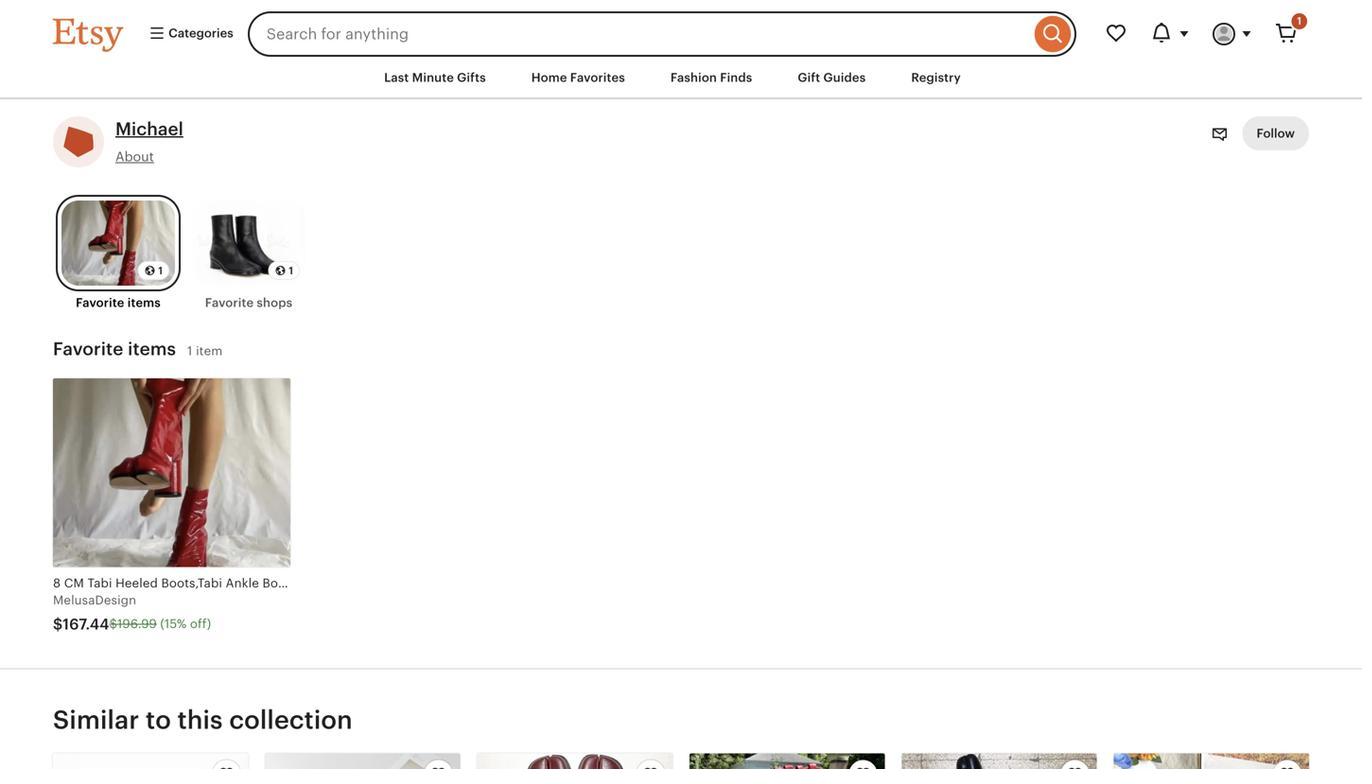 Task type: describe. For each thing, give the bounding box(es) containing it.
favorite shops
[[205, 296, 293, 310]]

categories banner
[[19, 0, 1343, 57]]

this
[[178, 705, 223, 735]]

categories button
[[134, 17, 242, 51]]

1 vertical spatial favorite items
[[53, 339, 176, 359]]

fashion finds
[[671, 70, 753, 85]]

home
[[531, 70, 567, 85]]

red nocona boots vintage western boots size 6 image
[[690, 754, 885, 769]]

fashion
[[671, 70, 717, 85]]

(15%
[[160, 617, 187, 631]]

item
[[196, 344, 223, 358]]

0 vertical spatial items
[[128, 296, 161, 310]]

last
[[384, 70, 409, 85]]

gift guides link
[[784, 61, 880, 95]]

gifts
[[457, 70, 486, 85]]

similar to this collection
[[53, 705, 353, 735]]

196.99
[[117, 617, 157, 631]]

michael button
[[115, 117, 183, 142]]

split toe mary jane shoes, women tabi split-toe shoes, vintage split toe flats, burgundy black khaki brown mary jane shoes, tabi flats shoes image
[[265, 754, 460, 769]]

gift
[[798, 70, 821, 85]]

home favorites link
[[517, 61, 639, 95]]

1 horizontal spatial $
[[109, 617, 117, 631]]

guides
[[824, 70, 866, 85]]

dark green tabi split toe shoes, vintage tabi split-toe slip on shoes, women's low heel split toe sandals, women's casual leather footwear image
[[1114, 754, 1309, 769]]

about
[[115, 149, 154, 164]]

Search for anything text field
[[248, 11, 1030, 57]]

167.44
[[63, 616, 109, 633]]

0 vertical spatial favorite items
[[76, 296, 161, 310]]

1 vertical spatial items
[[128, 339, 176, 359]]

gift guides
[[798, 70, 866, 85]]

categories
[[166, 26, 233, 40]]

off)
[[190, 617, 211, 631]]

registry
[[911, 70, 961, 85]]

1 item
[[187, 344, 223, 358]]

tabi split toe men's women's 8cm heel leather boots eu35-47 image
[[53, 754, 248, 769]]

1 link
[[1264, 11, 1309, 57]]



Task type: locate. For each thing, give the bounding box(es) containing it.
favorite
[[76, 296, 124, 310], [205, 296, 254, 310], [53, 339, 123, 359]]

$
[[53, 616, 63, 633], [109, 617, 117, 631]]

1 inside 1 'link'
[[1297, 15, 1302, 27]]

last minute gifts
[[384, 70, 486, 85]]

melusadesign $ 167.44 $ 196.99 (15% off)
[[53, 593, 211, 633]]

fashion finds link
[[656, 61, 767, 95]]

items
[[128, 296, 161, 310], [128, 339, 176, 359]]

menu bar containing last minute gifts
[[19, 57, 1343, 100]]

collection
[[229, 705, 353, 735]]

follow link
[[1243, 117, 1309, 151]]

mary jane split toe tabi shoes ladies sandals women's slippers 3-6cm heels image
[[902, 754, 1097, 769]]

1
[[1297, 15, 1302, 27], [158, 265, 163, 277], [289, 265, 293, 277], [187, 344, 193, 358]]

none search field inside categories banner
[[248, 11, 1077, 57]]

home favorites
[[531, 70, 625, 85]]

0 horizontal spatial $
[[53, 616, 63, 633]]

favorite items
[[76, 296, 161, 310], [53, 339, 176, 359]]

michael
[[115, 119, 183, 139]]

about button
[[115, 147, 154, 166]]

similar
[[53, 705, 139, 735]]

finds
[[720, 70, 753, 85]]

melusadesign
[[53, 593, 136, 608]]

registry link
[[897, 61, 975, 95]]

favorites
[[570, 70, 625, 85]]

follow
[[1257, 126, 1295, 141]]

to
[[146, 705, 171, 735]]

shops
[[257, 296, 293, 310]]

8 cm tabi heeled boots,tabi ankle boots, tabi split-toe leather boots, women's 8 cm heel split-toe boots. image
[[53, 378, 291, 567]]

menu bar
[[19, 57, 1343, 100]]

last minute gifts link
[[370, 61, 500, 95]]

eco leather vintage tabi ballet flats | women split toe adjustable strap mary jane shoes | retro brown black red white split toe tabi shoes image
[[477, 754, 673, 769]]

minute
[[412, 70, 454, 85]]

None search field
[[248, 11, 1077, 57]]



Task type: vqa. For each thing, say whether or not it's contained in the screenshot.
3.1 within the Christmas tree hanger. Each one is 3.1 inches in diameter. The back is covered with felt. Worked with a stapler needle.
no



